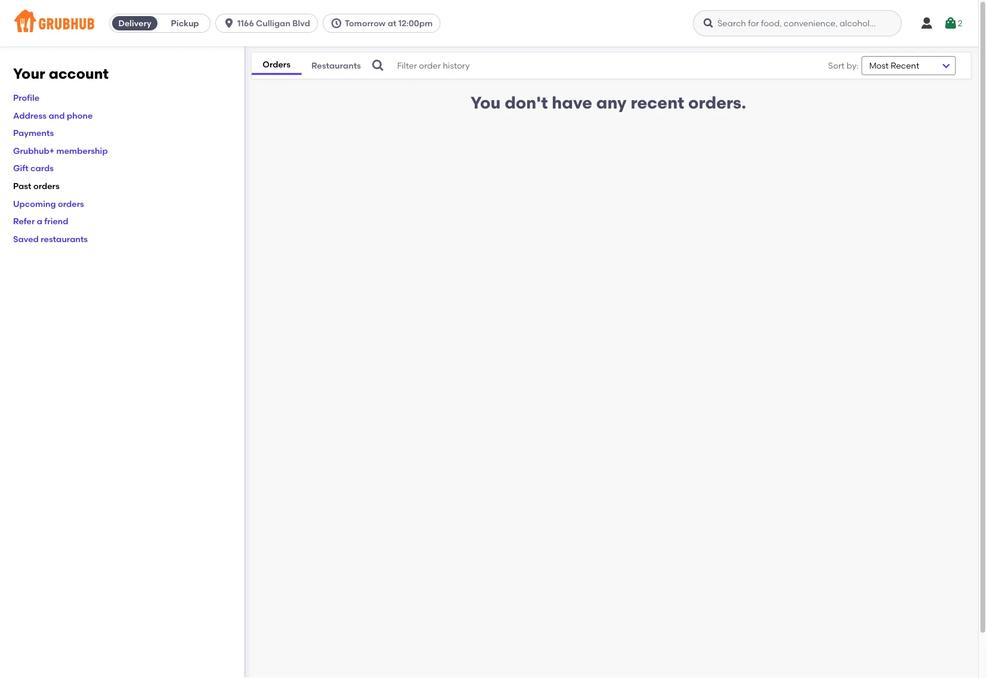 Task type: vqa. For each thing, say whether or not it's contained in the screenshot.
the top OF
no



Task type: describe. For each thing, give the bounding box(es) containing it.
upcoming orders
[[13, 199, 84, 209]]

delivery
[[118, 18, 151, 28]]

refer a friend link
[[13, 216, 68, 226]]

address
[[13, 110, 47, 120]]

pickup
[[171, 18, 199, 28]]

1 horizontal spatial svg image
[[371, 58, 385, 73]]

sort by:
[[829, 60, 859, 71]]

2 button
[[944, 13, 963, 34]]

orders.
[[689, 93, 746, 113]]

profile
[[13, 93, 39, 103]]

orders for past orders
[[33, 181, 60, 191]]

tomorrow at 12:00pm
[[345, 18, 433, 28]]

past
[[13, 181, 31, 191]]

tomorrow
[[345, 18, 386, 28]]

upcoming
[[13, 199, 56, 209]]

saved
[[13, 234, 39, 244]]

address and phone link
[[13, 110, 93, 120]]

1166 culligan blvd button
[[215, 14, 323, 33]]

and
[[49, 110, 65, 120]]

your account
[[13, 65, 109, 82]]

orders button
[[252, 57, 302, 75]]

proc
[[969, 412, 987, 422]]

restaurants
[[312, 60, 361, 71]]

any
[[597, 93, 627, 113]]

Search for food, convenience, alcohol... search field
[[693, 10, 902, 36]]

cards
[[30, 163, 54, 173]]

add $7.02 to proc button
[[880, 406, 987, 428]]

don't
[[505, 93, 548, 113]]

a
[[37, 216, 42, 226]]

have
[[552, 93, 593, 113]]

delivery button
[[110, 14, 160, 33]]

membership
[[56, 146, 108, 156]]

upcoming orders link
[[13, 199, 84, 209]]

2 horizontal spatial svg image
[[920, 16, 934, 30]]

phone
[[67, 110, 93, 120]]

payments
[[13, 128, 54, 138]]

2
[[958, 18, 963, 28]]

by:
[[847, 60, 859, 71]]

restaurants
[[41, 234, 88, 244]]

$7.02
[[936, 412, 956, 422]]

pickup button
[[160, 14, 210, 33]]

to
[[958, 412, 967, 422]]

orders
[[263, 59, 291, 70]]

gift
[[13, 163, 28, 173]]

you
[[471, 93, 501, 113]]



Task type: locate. For each thing, give the bounding box(es) containing it.
Filter order history search field
[[371, 53, 792, 79]]

tomorrow at 12:00pm button
[[323, 14, 445, 33]]

add $7.02 to proc
[[917, 412, 987, 422]]

sort
[[829, 60, 845, 71]]

saved restaurants link
[[13, 234, 88, 244]]

profile link
[[13, 93, 39, 103]]

svg image inside 1166 culligan blvd button
[[223, 17, 235, 29]]

you don't have any recent orders.
[[471, 93, 746, 113]]

main navigation navigation
[[0, 0, 979, 47]]

friend
[[44, 216, 68, 226]]

address and phone
[[13, 110, 93, 120]]

svg image
[[944, 16, 958, 30], [331, 17, 342, 29], [371, 58, 385, 73]]

svg image inside tomorrow at 12:00pm button
[[331, 17, 342, 29]]

add
[[917, 412, 934, 422]]

payments link
[[13, 128, 54, 138]]

at
[[388, 18, 397, 28]]

orders up upcoming orders link
[[33, 181, 60, 191]]

past orders link
[[13, 181, 60, 191]]

1 horizontal spatial svg image
[[703, 17, 715, 29]]

your
[[13, 65, 45, 82]]

grubhub+
[[13, 146, 54, 156]]

svg image for tomorrow at 12:00pm
[[331, 17, 342, 29]]

recent
[[631, 93, 685, 113]]

1166 culligan blvd
[[238, 18, 310, 28]]

12:00pm
[[399, 18, 433, 28]]

grubhub+ membership
[[13, 146, 108, 156]]

culligan
[[256, 18, 291, 28]]

0 vertical spatial orders
[[33, 181, 60, 191]]

1 vertical spatial orders
[[58, 199, 84, 209]]

past orders
[[13, 181, 60, 191]]

refer a friend
[[13, 216, 68, 226]]

saved restaurants
[[13, 234, 88, 244]]

0 horizontal spatial svg image
[[223, 17, 235, 29]]

orders up friend
[[58, 199, 84, 209]]

svg image for 2
[[944, 16, 958, 30]]

blvd
[[293, 18, 310, 28]]

2 horizontal spatial svg image
[[944, 16, 958, 30]]

svg image inside 2 button
[[944, 16, 958, 30]]

grubhub+ membership link
[[13, 146, 108, 156]]

1166
[[238, 18, 254, 28]]

account
[[49, 65, 109, 82]]

orders
[[33, 181, 60, 191], [58, 199, 84, 209]]

restaurants button
[[302, 57, 371, 74]]

refer
[[13, 216, 35, 226]]

orders for upcoming orders
[[58, 199, 84, 209]]

0 horizontal spatial svg image
[[331, 17, 342, 29]]

gift cards link
[[13, 163, 54, 173]]

svg image
[[920, 16, 934, 30], [223, 17, 235, 29], [703, 17, 715, 29]]

gift cards
[[13, 163, 54, 173]]



